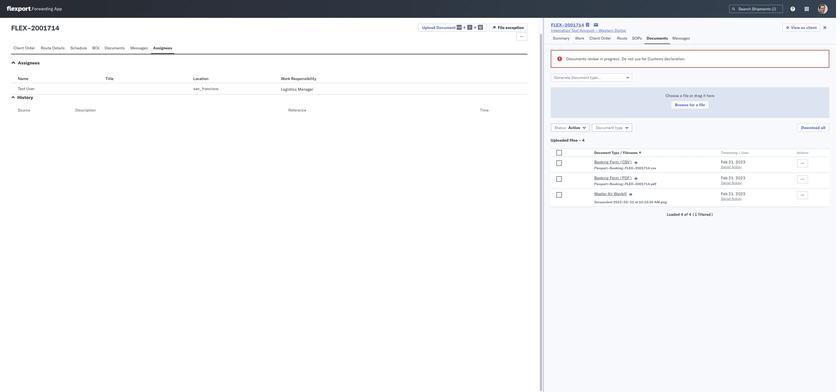 Task type: locate. For each thing, give the bounding box(es) containing it.
1 ackley from the top
[[732, 165, 742, 169]]

2 form from the top
[[610, 176, 619, 181]]

route left details
[[41, 45, 51, 51]]

form left (pdf)
[[610, 176, 619, 181]]

0 horizontal spatial route
[[41, 45, 51, 51]]

booking form (pdf) link
[[594, 175, 632, 182]]

work
[[575, 36, 584, 41], [281, 76, 290, 81]]

actions
[[797, 151, 808, 155]]

2001714.csv
[[635, 166, 656, 170]]

form for (pdf)
[[610, 176, 619, 181]]

booking down document type / filename
[[594, 160, 609, 165]]

0 vertical spatial assignees button
[[151, 43, 174, 54]]

file
[[683, 93, 689, 98], [699, 102, 705, 107]]

booking up "master"
[[594, 176, 609, 181]]

0 horizontal spatial client order
[[13, 45, 35, 51]]

client order button
[[587, 33, 615, 44], [11, 43, 39, 54]]

bol
[[92, 45, 100, 51]]

None checkbox
[[556, 150, 562, 156], [556, 161, 562, 166], [556, 150, 562, 156], [556, 161, 562, 166]]

1 vertical spatial feb 21, 2023 daniel ackley
[[721, 176, 745, 185]]

0 horizontal spatial user
[[26, 86, 35, 91]]

sops button
[[630, 33, 644, 44]]

0 horizontal spatial client
[[13, 45, 24, 51]]

1 horizontal spatial user
[[742, 151, 749, 155]]

work for work
[[575, 36, 584, 41]]

digital
[[614, 28, 626, 33]]

documents button right sops
[[644, 33, 670, 44]]

0 vertical spatial 21,
[[729, 160, 735, 165]]

status
[[555, 125, 566, 130]]

client order down flex
[[13, 45, 35, 51]]

flexport- up "master"
[[594, 182, 610, 186]]

work down account
[[575, 36, 584, 41]]

integration test account - western digital
[[551, 28, 626, 33]]

work inside button
[[575, 36, 584, 41]]

ackley for (csv)
[[732, 165, 742, 169]]

0 horizontal spatial file
[[683, 93, 689, 98]]

upload document button
[[418, 23, 487, 32]]

order for client order button to the right
[[601, 36, 611, 41]]

1 21, from the top
[[729, 160, 735, 165]]

2 horizontal spatial documents
[[647, 36, 668, 41]]

Generate document type... text field
[[551, 73, 632, 82]]

client order button down flex
[[11, 43, 39, 54]]

san_francisco
[[193, 86, 218, 91]]

0 horizontal spatial assignees
[[18, 60, 40, 66]]

1 feb 21, 2023 daniel ackley from the top
[[721, 160, 745, 169]]

a down drag
[[696, 102, 698, 107]]

3 feb 21, 2023 daniel ackley from the top
[[721, 191, 745, 201]]

route down digital
[[617, 36, 627, 41]]

1 horizontal spatial route
[[617, 36, 627, 41]]

form inside booking form (pdf) link
[[610, 176, 619, 181]]

documents button
[[644, 33, 670, 44], [102, 43, 128, 54]]

document type / filename button
[[593, 150, 710, 155]]

download
[[801, 125, 820, 130]]

1 flexport- from the top
[[594, 166, 610, 170]]

documents button right bol
[[102, 43, 128, 54]]

2023-
[[613, 200, 624, 204]]

0 vertical spatial 2023
[[736, 160, 745, 165]]

21,
[[729, 160, 735, 165], [729, 176, 735, 181], [729, 191, 735, 197]]

2023 for (csv)
[[736, 160, 745, 165]]

documents left review
[[566, 56, 587, 61]]

client order down western
[[589, 36, 611, 41]]

1 booking- from the top
[[610, 166, 625, 170]]

order down flex - 2001714
[[25, 45, 35, 51]]

daniel
[[721, 165, 731, 169], [721, 181, 731, 185], [721, 197, 731, 201]]

0 vertical spatial messages
[[672, 36, 690, 41]]

0 horizontal spatial /
[[620, 151, 622, 155]]

document type button
[[592, 124, 632, 132]]

0 horizontal spatial 2001714
[[31, 24, 59, 32]]

1 feb from the top
[[721, 160, 728, 165]]

details
[[52, 45, 65, 51]]

client down flex
[[13, 45, 24, 51]]

client for the leftmost client order button
[[13, 45, 24, 51]]

booking
[[594, 160, 609, 165], [594, 176, 609, 181]]

1 horizontal spatial test
[[571, 28, 579, 33]]

progress.
[[604, 56, 621, 61]]

1 vertical spatial file
[[699, 102, 705, 107]]

2 vertical spatial 2023
[[736, 191, 745, 197]]

2 feb 21, 2023 daniel ackley from the top
[[721, 176, 745, 185]]

title
[[106, 76, 113, 81]]

2 ackley from the top
[[732, 181, 742, 185]]

messages button
[[670, 33, 693, 44], [128, 43, 151, 54]]

file exception
[[498, 25, 524, 30]]

3 21, from the top
[[729, 191, 735, 197]]

2 vertical spatial documents
[[566, 56, 587, 61]]

0 horizontal spatial for
[[642, 56, 647, 61]]

1 vertical spatial work
[[281, 76, 290, 81]]

choose
[[666, 93, 679, 98]]

1 horizontal spatial documents
[[566, 56, 587, 61]]

work up logistics
[[281, 76, 290, 81]]

active
[[568, 125, 580, 130]]

1 vertical spatial documents
[[105, 45, 125, 51]]

document type
[[596, 125, 623, 130]]

1 horizontal spatial for
[[690, 102, 695, 107]]

all
[[821, 125, 825, 130]]

drag
[[694, 93, 702, 98]]

2 vertical spatial flex-
[[625, 182, 635, 186]]

0 vertical spatial ackley
[[732, 165, 742, 169]]

0 horizontal spatial messages button
[[128, 43, 151, 54]]

/ right timestamp
[[739, 151, 741, 155]]

/ right type
[[620, 151, 622, 155]]

uploaded files ∙ 4
[[551, 138, 585, 143]]

flex-
[[551, 22, 565, 28], [625, 166, 635, 170], [625, 182, 635, 186]]

route inside route button
[[617, 36, 627, 41]]

1 horizontal spatial work
[[575, 36, 584, 41]]

0 vertical spatial client
[[589, 36, 600, 41]]

1 2023 from the top
[[736, 160, 745, 165]]

time
[[480, 108, 489, 113]]

1 vertical spatial booking-
[[610, 182, 625, 186]]

file down it
[[699, 102, 705, 107]]

0 horizontal spatial work
[[281, 76, 290, 81]]

documents
[[647, 36, 668, 41], [105, 45, 125, 51], [566, 56, 587, 61]]

0 vertical spatial document
[[436, 25, 456, 30]]

None checkbox
[[556, 176, 562, 182], [556, 192, 562, 198], [556, 176, 562, 182], [556, 192, 562, 198]]

a inside button
[[696, 102, 698, 107]]

history button
[[17, 95, 33, 100]]

forwarding app link
[[7, 6, 62, 12]]

document for document type / filename
[[594, 151, 611, 155]]

1 vertical spatial booking
[[594, 176, 609, 181]]

flex- up integration
[[551, 22, 565, 28]]

source
[[18, 108, 30, 113]]

feb for booking form (csv)
[[721, 160, 728, 165]]

2001714 up account
[[565, 22, 584, 28]]

flex- down (csv)
[[625, 166, 635, 170]]

4 left of
[[681, 212, 683, 217]]

booking-
[[610, 166, 625, 170], [610, 182, 625, 186]]

test up history
[[18, 86, 25, 91]]

customs
[[648, 56, 663, 61]]

0 vertical spatial booking
[[594, 160, 609, 165]]

browse for a file button
[[671, 101, 709, 109]]

form inside booking form (csv) link
[[610, 160, 619, 165]]

0 vertical spatial file
[[683, 93, 689, 98]]

1 vertical spatial ackley
[[732, 181, 742, 185]]

4 right of
[[689, 212, 691, 217]]

1 vertical spatial document
[[596, 125, 614, 130]]

1 vertical spatial assignees button
[[18, 60, 40, 66]]

documents right bol button
[[105, 45, 125, 51]]

1 form from the top
[[610, 160, 619, 165]]

1 vertical spatial user
[[742, 151, 749, 155]]

2 horizontal spatial 4
[[689, 212, 691, 217]]

0 vertical spatial order
[[601, 36, 611, 41]]

1 vertical spatial flex-
[[625, 166, 635, 170]]

1 horizontal spatial file
[[699, 102, 705, 107]]

route details
[[41, 45, 65, 51]]

flexport- down booking form (csv)
[[594, 166, 610, 170]]

4 right ∙
[[582, 138, 585, 143]]

daniel for (csv)
[[721, 165, 731, 169]]

2 booking from the top
[[594, 176, 609, 181]]

0 vertical spatial work
[[575, 36, 584, 41]]

route details button
[[39, 43, 68, 54]]

flex- down (pdf)
[[625, 182, 635, 186]]

route
[[617, 36, 627, 41], [41, 45, 51, 51]]

1 horizontal spatial client
[[589, 36, 600, 41]]

client
[[589, 36, 600, 41], [13, 45, 24, 51]]

route inside route details button
[[41, 45, 51, 51]]

0 vertical spatial documents
[[647, 36, 668, 41]]

- left western
[[595, 28, 598, 33]]

assignees
[[153, 45, 172, 51], [18, 60, 40, 66]]

for down the or
[[690, 102, 695, 107]]

client down integration test account - western digital link
[[589, 36, 600, 41]]

document for document type
[[596, 125, 614, 130]]

1 vertical spatial for
[[690, 102, 695, 107]]

10.10.04
[[639, 200, 653, 204]]

test user
[[18, 86, 35, 91]]

0 horizontal spatial documents
[[105, 45, 125, 51]]

daniel for (pdf)
[[721, 181, 731, 185]]

2023 for (pdf)
[[736, 176, 745, 181]]

1 horizontal spatial messages
[[672, 36, 690, 41]]

work responsibility
[[281, 76, 316, 81]]

user inside button
[[742, 151, 749, 155]]

0 horizontal spatial a
[[680, 93, 682, 98]]

0 vertical spatial for
[[642, 56, 647, 61]]

2001714 down forwarding app
[[31, 24, 59, 32]]

2 vertical spatial daniel
[[721, 197, 731, 201]]

2 vertical spatial 21,
[[729, 191, 735, 197]]

not
[[628, 56, 633, 61]]

feb
[[721, 160, 728, 165], [721, 176, 728, 181], [721, 191, 728, 197]]

0 vertical spatial route
[[617, 36, 627, 41]]

3 daniel from the top
[[721, 197, 731, 201]]

documents right sops "button"
[[647, 36, 668, 41]]

2 flexport- from the top
[[594, 182, 610, 186]]

1 vertical spatial daniel
[[721, 181, 731, 185]]

document type / filename
[[594, 151, 638, 155]]

2 daniel from the top
[[721, 181, 731, 185]]

1 / from the left
[[620, 151, 622, 155]]

flex
[[11, 24, 27, 32]]

form
[[610, 160, 619, 165], [610, 176, 619, 181]]

0 vertical spatial feb
[[721, 160, 728, 165]]

0 horizontal spatial order
[[25, 45, 35, 51]]

user up history
[[26, 86, 35, 91]]

test down the flex-2001714
[[571, 28, 579, 33]]

- down forwarding app link
[[27, 24, 31, 32]]

0 vertical spatial client order
[[589, 36, 611, 41]]

0 vertical spatial assignees
[[153, 45, 172, 51]]

0 horizontal spatial 4
[[582, 138, 585, 143]]

file left the or
[[683, 93, 689, 98]]

flex-2001714 link
[[551, 22, 584, 28]]

for
[[642, 56, 647, 61], [690, 102, 695, 107]]

1 vertical spatial form
[[610, 176, 619, 181]]

booking- down booking form (pdf)
[[610, 182, 625, 186]]

-
[[27, 24, 31, 32], [595, 28, 598, 33]]

documents for left documents button
[[105, 45, 125, 51]]

1 horizontal spatial assignees button
[[151, 43, 174, 54]]

2 2023 from the top
[[736, 176, 745, 181]]

filename
[[623, 151, 638, 155]]

1 horizontal spatial a
[[696, 102, 698, 107]]

1 vertical spatial 21,
[[729, 176, 735, 181]]

form down type
[[610, 160, 619, 165]]

0 horizontal spatial assignees button
[[18, 60, 40, 66]]

1 vertical spatial a
[[696, 102, 698, 107]]

1 vertical spatial 2023
[[736, 176, 745, 181]]

1 vertical spatial client
[[13, 45, 24, 51]]

feb for booking form (pdf)
[[721, 176, 728, 181]]

2 vertical spatial feb
[[721, 191, 728, 197]]

route button
[[615, 33, 630, 44]]

flex- for booking form (pdf)
[[625, 182, 635, 186]]

1 vertical spatial feb
[[721, 176, 728, 181]]

1 horizontal spatial /
[[739, 151, 741, 155]]

client for client order button to the right
[[589, 36, 600, 41]]

1 horizontal spatial client order
[[589, 36, 611, 41]]

21
[[630, 200, 634, 204]]

1 booking from the top
[[594, 160, 609, 165]]

2 vertical spatial feb 21, 2023 daniel ackley
[[721, 191, 745, 201]]

description
[[75, 108, 96, 113]]

1 vertical spatial messages
[[130, 45, 148, 51]]

user right timestamp
[[742, 151, 749, 155]]

master
[[594, 191, 607, 197]]

1 vertical spatial route
[[41, 45, 51, 51]]

2023
[[736, 160, 745, 165], [736, 176, 745, 181], [736, 191, 745, 197]]

booking- down booking form (csv)
[[610, 166, 625, 170]]

1 horizontal spatial order
[[601, 36, 611, 41]]

order down western
[[601, 36, 611, 41]]

0 vertical spatial form
[[610, 160, 619, 165]]

1 horizontal spatial documents button
[[644, 33, 670, 44]]

order
[[601, 36, 611, 41], [25, 45, 35, 51]]

client order button down western
[[587, 33, 615, 44]]

2 vertical spatial document
[[594, 151, 611, 155]]

1 horizontal spatial -
[[595, 28, 598, 33]]

or
[[690, 93, 693, 98]]

2 21, from the top
[[729, 176, 735, 181]]

0 vertical spatial flexport-
[[594, 166, 610, 170]]

flex- for booking form (csv)
[[625, 166, 635, 170]]

test
[[571, 28, 579, 33], [18, 86, 25, 91]]

a right choose
[[680, 93, 682, 98]]

1 vertical spatial client order
[[13, 45, 35, 51]]

0 vertical spatial daniel
[[721, 165, 731, 169]]

1 daniel from the top
[[721, 165, 731, 169]]

1 vertical spatial order
[[25, 45, 35, 51]]

schedule
[[70, 45, 87, 51]]

2001714
[[565, 22, 584, 28], [31, 24, 59, 32]]

2 vertical spatial ackley
[[732, 197, 742, 201]]

2 feb from the top
[[721, 176, 728, 181]]

0 horizontal spatial documents button
[[102, 43, 128, 54]]

2 booking- from the top
[[610, 182, 625, 186]]

for right 'use'
[[642, 56, 647, 61]]



Task type: vqa. For each thing, say whether or not it's contained in the screenshot.
second FLEX-2150210 from the top of the page
no



Task type: describe. For each thing, give the bounding box(es) containing it.
file
[[498, 25, 505, 30]]

flexport. image
[[7, 6, 32, 12]]

1 horizontal spatial client order button
[[587, 33, 615, 44]]

view
[[791, 25, 800, 30]]

screenshot 2023-02-21 at 10.10.04 am.png
[[594, 200, 667, 204]]

documents for documents review in progress. do not use for customs declaration.
[[566, 56, 587, 61]]

1 horizontal spatial 4
[[681, 212, 683, 217]]

Search Shipments (/) text field
[[729, 5, 783, 13]]

booking- for (csv)
[[610, 166, 625, 170]]

0 horizontal spatial test
[[18, 86, 25, 91]]

western
[[599, 28, 613, 33]]

client
[[806, 25, 817, 30]]

location
[[193, 76, 209, 81]]

upload document
[[422, 25, 456, 30]]

use
[[634, 56, 641, 61]]

bol button
[[90, 43, 102, 54]]

upload
[[422, 25, 435, 30]]

0 vertical spatial test
[[571, 28, 579, 33]]

logistics
[[281, 87, 297, 92]]

here
[[707, 93, 714, 98]]

flexport-booking-flex-2001714.csv
[[594, 166, 656, 170]]

client order for the leftmost client order button
[[13, 45, 35, 51]]

view as client
[[791, 25, 817, 30]]

waybill
[[614, 191, 627, 197]]

at
[[635, 200, 638, 204]]

3 ackley from the top
[[732, 197, 742, 201]]

order for the leftmost client order button
[[25, 45, 35, 51]]

route for route details
[[41, 45, 51, 51]]

air
[[608, 191, 613, 197]]

forwarding
[[32, 6, 53, 12]]

schedule button
[[68, 43, 90, 54]]

as
[[801, 25, 805, 30]]

booking for booking form (pdf)
[[594, 176, 609, 181]]

booking for booking form (csv)
[[594, 160, 609, 165]]

0 horizontal spatial client order button
[[11, 43, 39, 54]]

flex-2001714
[[551, 22, 584, 28]]

1 horizontal spatial 2001714
[[565, 22, 584, 28]]

0 vertical spatial flex-
[[551, 22, 565, 28]]

for inside button
[[690, 102, 695, 107]]

forwarding app
[[32, 6, 62, 12]]

master air waybill
[[594, 191, 627, 197]]

uploaded
[[551, 138, 569, 143]]

4 for ∙
[[582, 138, 585, 143]]

view as client button
[[782, 23, 820, 32]]

(csv)
[[620, 160, 632, 165]]

flex - 2001714
[[11, 24, 59, 32]]

flexport-booking-flex-2001714.pdf
[[594, 182, 656, 186]]

timestamp / user
[[721, 151, 749, 155]]

type
[[615, 125, 623, 130]]

in
[[600, 56, 603, 61]]

browse
[[675, 102, 689, 107]]

feb 21, 2023 daniel ackley for (csv)
[[721, 160, 745, 169]]

summary button
[[551, 33, 573, 44]]

sops
[[632, 36, 642, 41]]

do
[[622, 56, 627, 61]]

booking form (pdf)
[[594, 176, 632, 181]]

logistics manager
[[281, 87, 313, 92]]

type
[[612, 151, 619, 155]]

files
[[570, 138, 578, 143]]

account
[[580, 28, 594, 33]]

integration test account - western digital link
[[551, 28, 626, 33]]

status active
[[555, 125, 580, 130]]

2 / from the left
[[739, 151, 741, 155]]

summary
[[553, 36, 570, 41]]

form for (csv)
[[610, 160, 619, 165]]

work for work responsibility
[[281, 76, 290, 81]]

21, for booking form (pdf)
[[729, 176, 735, 181]]

filtered)
[[698, 212, 713, 217]]

exception
[[506, 25, 524, 30]]

client order for client order button to the right
[[589, 36, 611, 41]]

screenshot
[[594, 200, 612, 204]]

0 horizontal spatial -
[[27, 24, 31, 32]]

∙
[[579, 138, 581, 143]]

(pdf)
[[620, 176, 632, 181]]

booking form (csv)
[[594, 160, 632, 165]]

documents for the rightmost documents button
[[647, 36, 668, 41]]

flexport- for booking form (pdf)
[[594, 182, 610, 186]]

download all button
[[797, 124, 829, 132]]

master air waybill link
[[594, 191, 627, 198]]

feb 21, 2023 daniel ackley for (pdf)
[[721, 176, 745, 185]]

it
[[703, 93, 706, 98]]

file inside button
[[699, 102, 705, 107]]

review
[[588, 56, 599, 61]]

download all
[[801, 125, 825, 130]]

0 vertical spatial a
[[680, 93, 682, 98]]

reference
[[288, 108, 306, 113]]

3 2023 from the top
[[736, 191, 745, 197]]

1 vertical spatial assignees
[[18, 60, 40, 66]]

route for route
[[617, 36, 627, 41]]

(1
[[692, 212, 697, 217]]

choose a file or drag it here
[[666, 93, 714, 98]]

declaration.
[[664, 56, 686, 61]]

name
[[18, 76, 28, 81]]

am.png
[[654, 200, 667, 204]]

app
[[54, 6, 62, 12]]

flexport- for booking form (csv)
[[594, 166, 610, 170]]

3 feb from the top
[[721, 191, 728, 197]]

0 horizontal spatial messages
[[130, 45, 148, 51]]

integration
[[551, 28, 570, 33]]

history
[[17, 95, 33, 100]]

21, for booking form (csv)
[[729, 160, 735, 165]]

timestamp / user button
[[720, 150, 786, 155]]

booking- for (pdf)
[[610, 182, 625, 186]]

0 vertical spatial user
[[26, 86, 35, 91]]

1 horizontal spatial messages button
[[670, 33, 693, 44]]

ackley for (pdf)
[[732, 181, 742, 185]]

loaded 4 of 4 (1 filtered)
[[667, 212, 713, 217]]

1 horizontal spatial assignees
[[153, 45, 172, 51]]

booking form (csv) link
[[594, 159, 632, 166]]

2001714.pdf
[[635, 182, 656, 186]]

responsibility
[[291, 76, 316, 81]]

4 for of
[[689, 212, 691, 217]]



